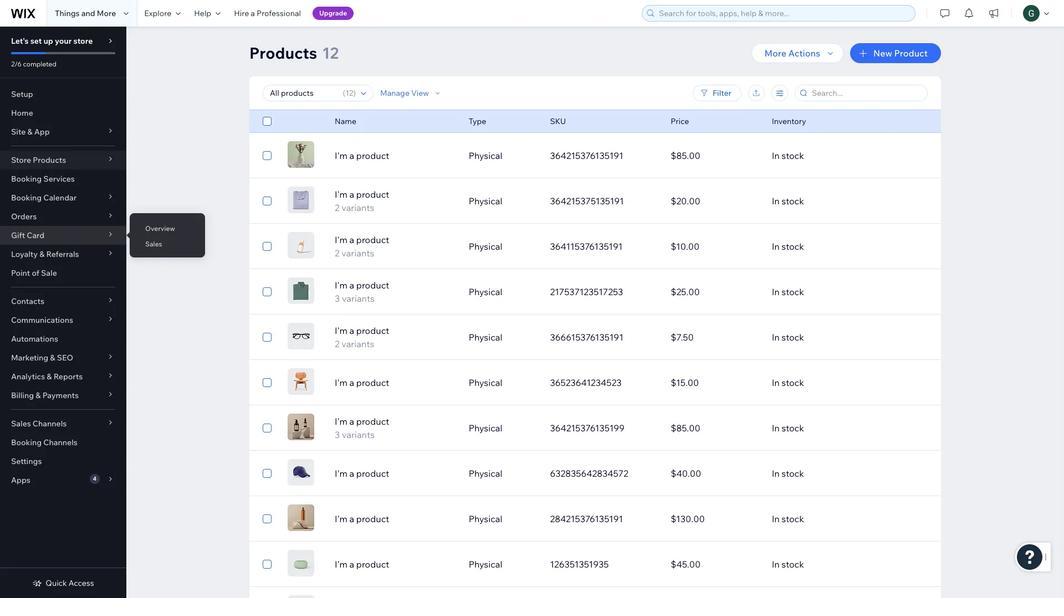 Task type: describe. For each thing, give the bounding box(es) containing it.
and
[[81, 8, 95, 18]]

billing & payments
[[11, 391, 79, 401]]

sales link
[[130, 235, 205, 254]]

home link
[[0, 104, 126, 122]]

$45.00 link
[[664, 551, 765, 578]]

physical link for 364215375135191
[[462, 188, 543, 215]]

professional
[[257, 8, 301, 18]]

in stock for 364215376135199
[[772, 423, 804, 434]]

$85.00 link for 364215376135191
[[664, 142, 765, 169]]

marketing & seo
[[11, 353, 73, 363]]

quick
[[46, 579, 67, 589]]

site
[[11, 127, 26, 137]]

overview link
[[130, 219, 205, 238]]

4 i'm from the top
[[335, 280, 348, 291]]

i'm a product for 36523641234523
[[335, 377, 389, 389]]

apps
[[11, 476, 30, 486]]

access
[[69, 579, 94, 589]]

& for site
[[27, 127, 32, 137]]

orders button
[[0, 207, 126, 226]]

store products
[[11, 155, 66, 165]]

sales for sales
[[145, 240, 162, 248]]

quick access
[[46, 579, 94, 589]]

physical for 364215375135191
[[469, 196, 502, 207]]

in for 364215375135191
[[772, 196, 780, 207]]

site & app button
[[0, 122, 126, 141]]

point
[[11, 268, 30, 278]]

126351351935 link
[[543, 551, 664, 578]]

hire a professional link
[[227, 0, 308, 27]]

communications button
[[0, 311, 126, 330]]

i'm a product 3 variants for 217537123517253
[[335, 280, 389, 304]]

variants for 366615376135191
[[342, 339, 374, 350]]

$85.00 for 364215376135191
[[671, 150, 700, 161]]

12 for products 12
[[322, 43, 339, 63]]

contacts button
[[0, 292, 126, 311]]

364215376135191
[[550, 150, 623, 161]]

analytics & reports button
[[0, 367, 126, 386]]

physical for 126351351935
[[469, 559, 502, 570]]

in stock for 366615376135191
[[772, 332, 804, 343]]

366615376135191
[[550, 332, 623, 343]]

booking for booking channels
[[11, 438, 42, 448]]

in stock link for 364215376135199
[[765, 415, 886, 442]]

3 i'm from the top
[[335, 234, 348, 246]]

manage view button
[[380, 88, 442, 98]]

366615376135191 link
[[543, 324, 664, 351]]

view
[[411, 88, 429, 98]]

364115376135191
[[550, 241, 623, 252]]

284215376135191 link
[[543, 506, 664, 533]]

in for 364215376135199
[[772, 423, 780, 434]]

Search for tools, apps, help & more... field
[[656, 6, 912, 21]]

in stock for 284215376135191
[[772, 514, 804, 525]]

0 horizontal spatial more
[[97, 8, 116, 18]]

& for analytics
[[47, 372, 52, 382]]

126351351935
[[550, 559, 609, 570]]

stock for 364215376135199
[[782, 423, 804, 434]]

in for 364115376135191
[[772, 241, 780, 252]]

gift card
[[11, 231, 44, 241]]

sales for sales channels
[[11, 419, 31, 429]]

settings link
[[0, 452, 126, 471]]

filter
[[713, 88, 732, 98]]

orders
[[11, 212, 37, 222]]

364215375135191
[[550, 196, 624, 207]]

9 i'm from the top
[[335, 514, 348, 525]]

more inside popup button
[[765, 48, 787, 59]]

physical link for 366615376135191
[[462, 324, 543, 351]]

upgrade
[[319, 9, 347, 17]]

calendar
[[43, 193, 77, 203]]

settings
[[11, 457, 42, 467]]

$10.00
[[671, 241, 700, 252]]

booking channels link
[[0, 433, 126, 452]]

booking services
[[11, 174, 75, 184]]

booking channels
[[11, 438, 77, 448]]

setup link
[[0, 85, 126, 104]]

in stock link for 364215376135191
[[765, 142, 886, 169]]

2 i'm from the top
[[335, 189, 348, 200]]

& for marketing
[[50, 353, 55, 363]]

( 12 )
[[343, 88, 356, 98]]

store products button
[[0, 151, 126, 170]]

4
[[93, 476, 97, 483]]

364215375135191 link
[[543, 188, 664, 215]]

2 for 366615376135191
[[335, 339, 340, 350]]

booking for booking services
[[11, 174, 42, 184]]

in stock for 364215376135191
[[772, 150, 804, 161]]

site & app
[[11, 127, 50, 137]]

2 product from the top
[[356, 189, 389, 200]]

physical link for 364215376135199
[[462, 415, 543, 442]]

stock for 366615376135191
[[782, 332, 804, 343]]

communications
[[11, 315, 73, 325]]

3 for 364215376135199
[[335, 430, 340, 441]]

products inside store products popup button
[[33, 155, 66, 165]]

3 product from the top
[[356, 234, 389, 246]]

store
[[11, 155, 31, 165]]

of
[[32, 268, 39, 278]]

$7.50
[[671, 332, 694, 343]]

physical for 364115376135191
[[469, 241, 502, 252]]

manage view
[[380, 88, 429, 98]]

stock for 632835642834572
[[782, 468, 804, 479]]

physical link for 126351351935
[[462, 551, 543, 578]]

2 for 364115376135191
[[335, 248, 340, 259]]

billing
[[11, 391, 34, 401]]

364215376135191 link
[[543, 142, 664, 169]]

Unsaved view field
[[267, 85, 340, 101]]

automations
[[11, 334, 58, 344]]

$15.00 link
[[664, 370, 765, 396]]

stock for 364215376135191
[[782, 150, 804, 161]]

actions
[[788, 48, 820, 59]]

physical link for 364115376135191
[[462, 233, 543, 260]]

$25.00 link
[[664, 279, 765, 305]]

5 product from the top
[[356, 325, 389, 336]]

point of sale link
[[0, 264, 126, 283]]

store
[[73, 36, 93, 46]]

set
[[30, 36, 42, 46]]

help button
[[187, 0, 227, 27]]

$7.50 link
[[664, 324, 765, 351]]

channels for sales channels
[[33, 419, 67, 429]]

products 12
[[249, 43, 339, 63]]

price
[[671, 116, 689, 126]]

gift
[[11, 231, 25, 241]]

in stock for 364215375135191
[[772, 196, 804, 207]]

point of sale
[[11, 268, 57, 278]]

in for 632835642834572
[[772, 468, 780, 479]]

more actions button
[[751, 43, 844, 63]]

$15.00
[[671, 377, 699, 389]]

physical link for 217537123517253
[[462, 279, 543, 305]]

sale
[[41, 268, 57, 278]]

10 i'm from the top
[[335, 559, 348, 570]]

type
[[469, 116, 486, 126]]

& for loyalty
[[39, 249, 45, 259]]

new
[[874, 48, 892, 59]]

in stock for 364115376135191
[[772, 241, 804, 252]]

$85.00 link for 364215376135199
[[664, 415, 765, 442]]

in stock link for 366615376135191
[[765, 324, 886, 351]]

7 i'm from the top
[[335, 416, 348, 427]]

2 for 364215375135191
[[335, 202, 340, 213]]

analytics
[[11, 372, 45, 382]]

$25.00
[[671, 287, 700, 298]]



Task type: locate. For each thing, give the bounding box(es) containing it.
12 for ( 12 )
[[345, 88, 353, 98]]

stock for 364115376135191
[[782, 241, 804, 252]]

8 in stock link from the top
[[765, 461, 886, 487]]

1 variants from the top
[[342, 202, 374, 213]]

1 vertical spatial $85.00 link
[[664, 415, 765, 442]]

booking calendar
[[11, 193, 77, 203]]

app
[[34, 127, 50, 137]]

8 i'm from the top
[[335, 468, 348, 479]]

1 vertical spatial products
[[33, 155, 66, 165]]

0 vertical spatial i'm a product 3 variants
[[335, 280, 389, 304]]

8 physical from the top
[[469, 468, 502, 479]]

0 vertical spatial 12
[[322, 43, 339, 63]]

3 physical link from the top
[[462, 233, 543, 260]]

7 in stock from the top
[[772, 423, 804, 434]]

let's
[[11, 36, 29, 46]]

stock for 364215375135191
[[782, 196, 804, 207]]

7 in from the top
[[772, 423, 780, 434]]

12 up name
[[345, 88, 353, 98]]

0 vertical spatial 2
[[335, 202, 340, 213]]

7 product from the top
[[356, 416, 389, 427]]

stock for 36523641234523
[[782, 377, 804, 389]]

channels for booking channels
[[43, 438, 77, 448]]

quick access button
[[32, 579, 94, 589]]

2 i'm a product 3 variants from the top
[[335, 416, 389, 441]]

2 2 from the top
[[335, 248, 340, 259]]

9 in from the top
[[772, 514, 780, 525]]

None checkbox
[[263, 115, 272, 128], [263, 149, 272, 162], [263, 331, 272, 344], [263, 422, 272, 435], [263, 467, 272, 481], [263, 115, 272, 128], [263, 149, 272, 162], [263, 331, 272, 344], [263, 422, 272, 435], [263, 467, 272, 481]]

3 in stock from the top
[[772, 241, 804, 252]]

5 i'm a product link from the top
[[328, 558, 462, 571]]

0 vertical spatial more
[[97, 8, 116, 18]]

more
[[97, 8, 116, 18], [765, 48, 787, 59]]

0 vertical spatial products
[[249, 43, 317, 63]]

in stock for 126351351935
[[772, 559, 804, 570]]

i'm a product link for 36523641234523
[[328, 376, 462, 390]]

5 in stock from the top
[[772, 332, 804, 343]]

364215376135199 link
[[543, 415, 664, 442]]

contacts
[[11, 297, 44, 307]]

12
[[322, 43, 339, 63], [345, 88, 353, 98]]

$130.00 link
[[664, 506, 765, 533]]

10 in stock from the top
[[772, 559, 804, 570]]

sales down billing
[[11, 419, 31, 429]]

2 in stock link from the top
[[765, 188, 886, 215]]

stock for 217537123517253
[[782, 287, 804, 298]]

i'm a product 3 variants
[[335, 280, 389, 304], [335, 416, 389, 441]]

10 physical link from the top
[[462, 551, 543, 578]]

physical for 284215376135191
[[469, 514, 502, 525]]

4 i'm a product link from the top
[[328, 513, 462, 526]]

6 physical from the top
[[469, 377, 502, 389]]

& left seo
[[50, 353, 55, 363]]

(
[[343, 88, 345, 98]]

2 in stock from the top
[[772, 196, 804, 207]]

physical for 36523641234523
[[469, 377, 502, 389]]

6 i'm from the top
[[335, 377, 348, 389]]

9 physical from the top
[[469, 514, 502, 525]]

4 product from the top
[[356, 280, 389, 291]]

channels up settings link
[[43, 438, 77, 448]]

1 vertical spatial 2
[[335, 248, 340, 259]]

0 vertical spatial 3
[[335, 293, 340, 304]]

up
[[44, 36, 53, 46]]

i'm a product 2 variants for 364215375135191
[[335, 189, 389, 213]]

i'm a product 2 variants for 366615376135191
[[335, 325, 389, 350]]

& inside popup button
[[47, 372, 52, 382]]

1 vertical spatial booking
[[11, 193, 42, 203]]

2 vertical spatial booking
[[11, 438, 42, 448]]

3 variants from the top
[[342, 293, 375, 304]]

in for 36523641234523
[[772, 377, 780, 389]]

2 stock from the top
[[782, 196, 804, 207]]

1 vertical spatial $85.00
[[671, 423, 700, 434]]

9 in stock from the top
[[772, 514, 804, 525]]

8 stock from the top
[[782, 468, 804, 479]]

loyalty
[[11, 249, 38, 259]]

booking inside dropdown button
[[11, 193, 42, 203]]

seo
[[57, 353, 73, 363]]

10 physical from the top
[[469, 559, 502, 570]]

setup
[[11, 89, 33, 99]]

9 stock from the top
[[782, 514, 804, 525]]

1 3 from the top
[[335, 293, 340, 304]]

i'm a product for 632835642834572
[[335, 468, 389, 479]]

in stock for 36523641234523
[[772, 377, 804, 389]]

8 product from the top
[[356, 468, 389, 479]]

$20.00
[[671, 196, 700, 207]]

9 in stock link from the top
[[765, 506, 886, 533]]

6 physical link from the top
[[462, 370, 543, 396]]

1 $85.00 from the top
[[671, 150, 700, 161]]

products up booking services
[[33, 155, 66, 165]]

inventory
[[772, 116, 806, 126]]

4 i'm a product from the top
[[335, 514, 389, 525]]

in for 126351351935
[[772, 559, 780, 570]]

0 horizontal spatial sales
[[11, 419, 31, 429]]

6 in stock link from the top
[[765, 370, 886, 396]]

3
[[335, 293, 340, 304], [335, 430, 340, 441]]

& for billing
[[36, 391, 41, 401]]

let's set up your store
[[11, 36, 93, 46]]

1 vertical spatial more
[[765, 48, 787, 59]]

2 i'm a product 2 variants from the top
[[335, 234, 389, 259]]

& right the 'loyalty'
[[39, 249, 45, 259]]

i'm a product for 284215376135191
[[335, 514, 389, 525]]

in for 284215376135191
[[772, 514, 780, 525]]

2 vertical spatial 2
[[335, 339, 340, 350]]

6 stock from the top
[[782, 377, 804, 389]]

in stock link for 217537123517253
[[765, 279, 886, 305]]

3 2 from the top
[[335, 339, 340, 350]]

i'm a product link for 284215376135191
[[328, 513, 462, 526]]

217537123517253
[[550, 287, 623, 298]]

$40.00 link
[[664, 461, 765, 487]]

4 variants from the top
[[342, 339, 374, 350]]

1 product from the top
[[356, 150, 389, 161]]

5 physical link from the top
[[462, 324, 543, 351]]

booking
[[11, 174, 42, 184], [11, 193, 42, 203], [11, 438, 42, 448]]

1 physical from the top
[[469, 150, 502, 161]]

5 variants from the top
[[342, 430, 375, 441]]

things
[[55, 8, 80, 18]]

8 in from the top
[[772, 468, 780, 479]]

10 in from the top
[[772, 559, 780, 570]]

1 physical link from the top
[[462, 142, 543, 169]]

& right site
[[27, 127, 32, 137]]

$10.00 link
[[664, 233, 765, 260]]

0 vertical spatial channels
[[33, 419, 67, 429]]

6 in stock from the top
[[772, 377, 804, 389]]

7 physical from the top
[[469, 423, 502, 434]]

in for 364215376135191
[[772, 150, 780, 161]]

1 in from the top
[[772, 150, 780, 161]]

5 stock from the top
[[782, 332, 804, 343]]

2 physical from the top
[[469, 196, 502, 207]]

loyalty & referrals button
[[0, 245, 126, 264]]

physical link for 364215376135191
[[462, 142, 543, 169]]

217537123517253 link
[[543, 279, 664, 305]]

$130.00
[[671, 514, 705, 525]]

4 stock from the top
[[782, 287, 804, 298]]

3 for 217537123517253
[[335, 293, 340, 304]]

payments
[[42, 391, 79, 401]]

in stock for 632835642834572
[[772, 468, 804, 479]]

1 i'm from the top
[[335, 150, 348, 161]]

reports
[[54, 372, 83, 382]]

3 i'm a product from the top
[[335, 468, 389, 479]]

0 vertical spatial $85.00 link
[[664, 142, 765, 169]]

physical for 217537123517253
[[469, 287, 502, 298]]

explore
[[144, 8, 171, 18]]

in stock
[[772, 150, 804, 161], [772, 196, 804, 207], [772, 241, 804, 252], [772, 287, 804, 298], [772, 332, 804, 343], [772, 377, 804, 389], [772, 423, 804, 434], [772, 468, 804, 479], [772, 514, 804, 525], [772, 559, 804, 570]]

1 2 from the top
[[335, 202, 340, 213]]

i'm a product 3 variants for 364215376135199
[[335, 416, 389, 441]]

in stock link for 126351351935
[[765, 551, 886, 578]]

3 physical from the top
[[469, 241, 502, 252]]

3 i'm a product 2 variants from the top
[[335, 325, 389, 350]]

products down professional
[[249, 43, 317, 63]]

& inside popup button
[[27, 127, 32, 137]]

physical link for 284215376135191
[[462, 506, 543, 533]]

$85.00 down the price
[[671, 150, 700, 161]]

1 in stock link from the top
[[765, 142, 886, 169]]

stock for 284215376135191
[[782, 514, 804, 525]]

i'm a product 2 variants for 364115376135191
[[335, 234, 389, 259]]

1 vertical spatial i'm a product 3 variants
[[335, 416, 389, 441]]

stock for 126351351935
[[782, 559, 804, 570]]

& inside dropdown button
[[36, 391, 41, 401]]

2 vertical spatial i'm a product 2 variants
[[335, 325, 389, 350]]

physical for 632835642834572
[[469, 468, 502, 479]]

4 physical from the top
[[469, 287, 502, 298]]

home
[[11, 108, 33, 118]]

0 horizontal spatial 12
[[322, 43, 339, 63]]

automations link
[[0, 330, 126, 349]]

3 in from the top
[[772, 241, 780, 252]]

3 in stock link from the top
[[765, 233, 886, 260]]

$85.00 up $40.00
[[671, 423, 700, 434]]

sidebar element
[[0, 27, 126, 599]]

card
[[27, 231, 44, 241]]

2 $85.00 link from the top
[[664, 415, 765, 442]]

Search... field
[[809, 85, 924, 101]]

physical link for 632835642834572
[[462, 461, 543, 487]]

in stock link for 284215376135191
[[765, 506, 886, 533]]

1 horizontal spatial sales
[[145, 240, 162, 248]]

2 3 from the top
[[335, 430, 340, 441]]

1 vertical spatial sales
[[11, 419, 31, 429]]

0 vertical spatial $85.00
[[671, 150, 700, 161]]

in stock link
[[765, 142, 886, 169], [765, 188, 886, 215], [765, 233, 886, 260], [765, 279, 886, 305], [765, 324, 886, 351], [765, 370, 886, 396], [765, 415, 886, 442], [765, 461, 886, 487], [765, 506, 886, 533], [765, 551, 886, 578]]

in for 217537123517253
[[772, 287, 780, 298]]

in stock link for 632835642834572
[[765, 461, 886, 487]]

)
[[353, 88, 356, 98]]

i'm a product 2 variants
[[335, 189, 389, 213], [335, 234, 389, 259], [335, 325, 389, 350]]

channels
[[33, 419, 67, 429], [43, 438, 77, 448]]

i'm a product link for 632835642834572
[[328, 467, 462, 481]]

more actions
[[765, 48, 820, 59]]

6 product from the top
[[356, 377, 389, 389]]

analytics & reports
[[11, 372, 83, 382]]

product
[[894, 48, 928, 59]]

5 in stock link from the top
[[765, 324, 886, 351]]

booking up settings
[[11, 438, 42, 448]]

in stock link for 364215375135191
[[765, 188, 886, 215]]

physical for 364215376135199
[[469, 423, 502, 434]]

2 in from the top
[[772, 196, 780, 207]]

physical
[[469, 150, 502, 161], [469, 196, 502, 207], [469, 241, 502, 252], [469, 287, 502, 298], [469, 332, 502, 343], [469, 377, 502, 389], [469, 423, 502, 434], [469, 468, 502, 479], [469, 514, 502, 525], [469, 559, 502, 570]]

help
[[194, 8, 211, 18]]

10 stock from the top
[[782, 559, 804, 570]]

5 i'm a product from the top
[[335, 559, 389, 570]]

in stock for 217537123517253
[[772, 287, 804, 298]]

sales inside 'popup button'
[[11, 419, 31, 429]]

i'm a product link for 126351351935
[[328, 558, 462, 571]]

1 i'm a product 3 variants from the top
[[335, 280, 389, 304]]

& right billing
[[36, 391, 41, 401]]

1 vertical spatial 3
[[335, 430, 340, 441]]

physical for 364215376135191
[[469, 150, 502, 161]]

4 in stock from the top
[[772, 287, 804, 298]]

$85.00 link down $15.00 'link'
[[664, 415, 765, 442]]

1 vertical spatial channels
[[43, 438, 77, 448]]

more left actions
[[765, 48, 787, 59]]

variants for 364215375135191
[[342, 202, 374, 213]]

1 in stock from the top
[[772, 150, 804, 161]]

things and more
[[55, 8, 116, 18]]

36523641234523 link
[[543, 370, 664, 396]]

services
[[43, 174, 75, 184]]

in stock link for 36523641234523
[[765, 370, 886, 396]]

0 vertical spatial booking
[[11, 174, 42, 184]]

8 physical link from the top
[[462, 461, 543, 487]]

10 in stock link from the top
[[765, 551, 886, 578]]

variants for 217537123517253
[[342, 293, 375, 304]]

$45.00
[[671, 559, 701, 570]]

632835642834572
[[550, 468, 628, 479]]

632835642834572 link
[[543, 461, 664, 487]]

1 vertical spatial 12
[[345, 88, 353, 98]]

channels inside 'popup button'
[[33, 419, 67, 429]]

1 vertical spatial i'm a product 2 variants
[[335, 234, 389, 259]]

36523641234523
[[550, 377, 622, 389]]

1 i'm a product from the top
[[335, 150, 389, 161]]

booking calendar button
[[0, 188, 126, 207]]

product
[[356, 150, 389, 161], [356, 189, 389, 200], [356, 234, 389, 246], [356, 280, 389, 291], [356, 325, 389, 336], [356, 377, 389, 389], [356, 416, 389, 427], [356, 468, 389, 479], [356, 514, 389, 525], [356, 559, 389, 570]]

9 product from the top
[[356, 514, 389, 525]]

4 physical link from the top
[[462, 279, 543, 305]]

overview
[[145, 224, 175, 233]]

1 $85.00 link from the top
[[664, 142, 765, 169]]

sales channels button
[[0, 415, 126, 433]]

variants
[[342, 202, 374, 213], [342, 248, 374, 259], [342, 293, 375, 304], [342, 339, 374, 350], [342, 430, 375, 441]]

& left reports
[[47, 372, 52, 382]]

new product
[[874, 48, 928, 59]]

4 in from the top
[[772, 287, 780, 298]]

more right the and
[[97, 8, 116, 18]]

name
[[335, 116, 356, 126]]

6 in from the top
[[772, 377, 780, 389]]

variants for 364215376135199
[[342, 430, 375, 441]]

$85.00 link up $20.00 link
[[664, 142, 765, 169]]

4 in stock link from the top
[[765, 279, 886, 305]]

0 vertical spatial i'm a product 2 variants
[[335, 189, 389, 213]]

10 product from the top
[[356, 559, 389, 570]]

7 physical link from the top
[[462, 415, 543, 442]]

3 booking from the top
[[11, 438, 42, 448]]

$85.00 for 364215376135199
[[671, 423, 700, 434]]

referrals
[[46, 249, 79, 259]]

completed
[[23, 60, 56, 68]]

i'm a product for 126351351935
[[335, 559, 389, 570]]

in for 366615376135191
[[772, 332, 780, 343]]

loyalty & referrals
[[11, 249, 79, 259]]

i'm a product for 364215376135191
[[335, 150, 389, 161]]

1 horizontal spatial products
[[249, 43, 317, 63]]

sales down overview
[[145, 240, 162, 248]]

sales
[[145, 240, 162, 248], [11, 419, 31, 429]]

marketing
[[11, 353, 48, 363]]

in stock link for 364115376135191
[[765, 233, 886, 260]]

1 i'm a product link from the top
[[328, 149, 462, 162]]

variants for 364115376135191
[[342, 248, 374, 259]]

1 horizontal spatial more
[[765, 48, 787, 59]]

2 i'm a product link from the top
[[328, 376, 462, 390]]

booking up orders
[[11, 193, 42, 203]]

8 in stock from the top
[[772, 468, 804, 479]]

billing & payments button
[[0, 386, 126, 405]]

2 variants from the top
[[342, 248, 374, 259]]

hire a professional
[[234, 8, 301, 18]]

5 in from the top
[[772, 332, 780, 343]]

None checkbox
[[263, 195, 272, 208], [263, 240, 272, 253], [263, 285, 272, 299], [263, 376, 272, 390], [263, 513, 272, 526], [263, 558, 272, 571], [263, 195, 272, 208], [263, 240, 272, 253], [263, 285, 272, 299], [263, 376, 272, 390], [263, 513, 272, 526], [263, 558, 272, 571]]

physical link for 36523641234523
[[462, 370, 543, 396]]

physical for 366615376135191
[[469, 332, 502, 343]]

i'm a product link for 364215376135191
[[328, 149, 462, 162]]

2 i'm a product from the top
[[335, 377, 389, 389]]

9 physical link from the top
[[462, 506, 543, 533]]

booking down store
[[11, 174, 42, 184]]

0 vertical spatial sales
[[145, 240, 162, 248]]

5 i'm from the top
[[335, 325, 348, 336]]

channels up booking channels
[[33, 419, 67, 429]]

1 horizontal spatial 12
[[345, 88, 353, 98]]

3 i'm a product link from the top
[[328, 467, 462, 481]]

12 down upgrade button
[[322, 43, 339, 63]]

booking for booking calendar
[[11, 193, 42, 203]]

0 horizontal spatial products
[[33, 155, 66, 165]]



Task type: vqa. For each thing, say whether or not it's contained in the screenshot.


